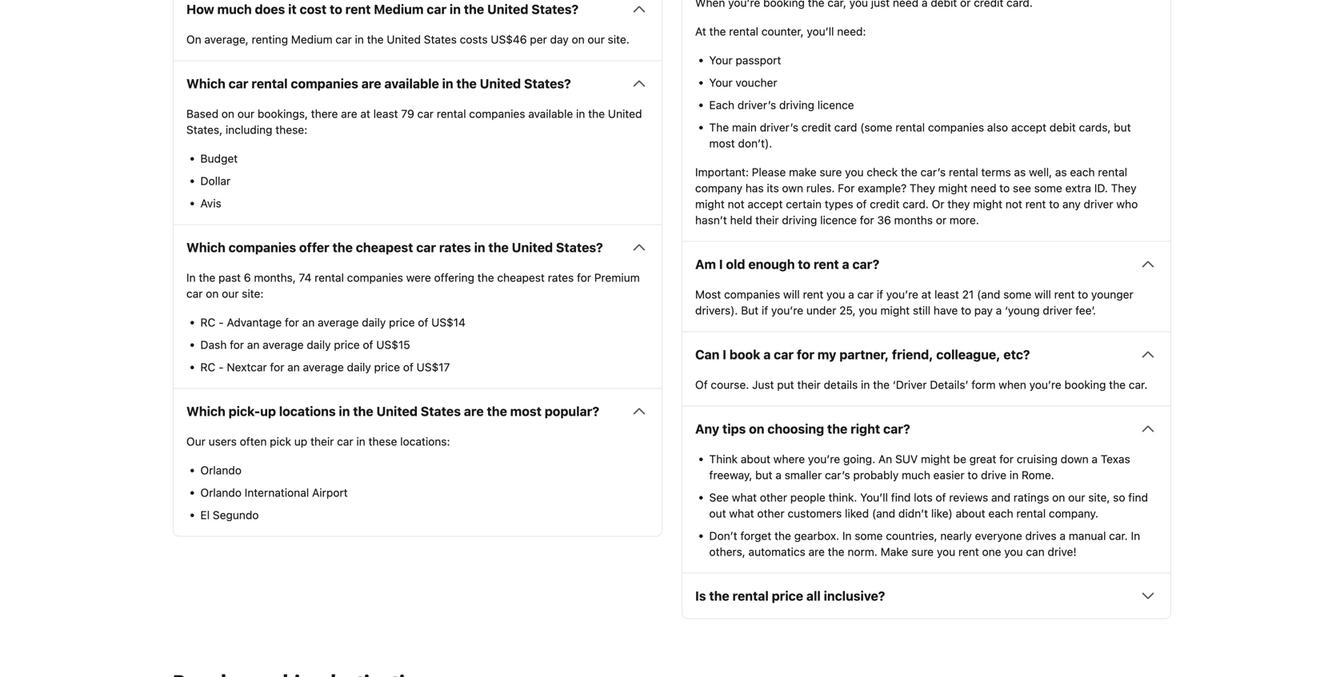 Task type: describe. For each thing, give the bounding box(es) containing it.
think
[[709, 453, 738, 466]]

tips
[[723, 422, 746, 437]]

rental inside "dropdown button"
[[733, 589, 769, 604]]

for right dash
[[230, 338, 244, 352]]

you inside important: please make sure you check the car's rental terms as well, as each rental company has its own rules. for example? they might need to see some extra id. they might not accept certain types of credit card. or they might not rent to any driver who hasn't held their driving licence for 36 months or more.
[[845, 165, 864, 179]]

rental up 'id.' in the right of the page
[[1098, 165, 1128, 179]]

companies inside most companies will rent you a car if you're at least 21 (and some will rent to younger drivers). but if you're under 25, you might still have to pay a 'young driver fee'.
[[724, 288, 780, 301]]

were
[[406, 271, 431, 284]]

site.
[[608, 33, 630, 46]]

which for which companies offer the cheapest car rates in the united states?
[[186, 240, 226, 255]]

is
[[695, 589, 706, 604]]

at inside most companies will rent you a car if you're at least 21 (and some will rent to younger drivers). but if you're under 25, you might still have to pay a 'young driver fee'.
[[922, 288, 932, 301]]

months,
[[254, 271, 296, 284]]

rates inside in the past 6 months, 74 rental companies were offering the cheapest rates for premium car on our site:
[[548, 271, 574, 284]]

an for advantage
[[302, 316, 315, 329]]

our inside in the past 6 months, 74 rental companies were offering the cheapest rates for premium car on our site:
[[222, 287, 239, 300]]

and
[[992, 491, 1011, 504]]

when
[[999, 378, 1027, 392]]

cost
[[300, 1, 327, 17]]

are inside "dropdown button"
[[464, 404, 484, 419]]

us$46
[[491, 33, 527, 46]]

might inside most companies will rent you a car if you're at least 21 (and some will rent to younger drivers). but if you're under 25, you might still have to pay a 'young driver fee'.
[[881, 304, 910, 317]]

which car rental companies are available in the united states? button
[[186, 74, 649, 93]]

lots
[[914, 491, 933, 504]]

might up hasn't
[[695, 198, 725, 211]]

for inside can i book a car for my partner, friend, colleague, etc? dropdown button
[[797, 347, 815, 362]]

can
[[695, 347, 720, 362]]

credit inside important: please make sure you check the car's rental terms as well, as each rental company has its own rules. for example? they might need to see some extra id. they might not accept certain types of credit card. or they might not rent to any driver who hasn't held their driving licence for 36 months or more.
[[870, 198, 900, 211]]

our left site.
[[588, 33, 605, 46]]

customers
[[788, 507, 842, 520]]

orlando for orlando
[[200, 464, 242, 477]]

which companies offer the cheapest car rates in the united states?
[[186, 240, 603, 255]]

but
[[741, 304, 759, 317]]

united inside the based on our bookings, there are at least 79 car rental companies available in the united states, including these:
[[608, 107, 642, 120]]

car inside in the past 6 months, 74 rental companies were offering the cheapest rates for premium car on our site:
[[186, 287, 203, 300]]

to down 21 on the top right of page
[[961, 304, 972, 317]]

some inside most companies will rent you a car if you're at least 21 (and some will rent to younger drivers). but if you're under 25, you might still have to pay a 'young driver fee'.
[[1004, 288, 1032, 301]]

2 they from the left
[[1111, 182, 1137, 195]]

rc - nextcar for an average daily price of us$17
[[200, 361, 450, 374]]

licence inside important: please make sure you check the car's rental terms as well, as each rental company has its own rules. for example? they might need to see some extra id. they might not accept certain types of credit card. or they might not rent to any driver who hasn't held their driving licence for 36 months or more.
[[820, 214, 857, 227]]

manual
[[1069, 530, 1106, 543]]

pick-
[[229, 404, 260, 419]]

dash for an average daily price of us$15
[[200, 338, 410, 352]]

often
[[240, 435, 267, 448]]

think about where you're going. an suv might be great for cruising down a texas freeway, but a smaller car's probably much easier to drive in rome.
[[709, 453, 1131, 482]]

advantage
[[227, 316, 282, 329]]

rental inside dropdown button
[[252, 76, 288, 91]]

1 horizontal spatial in
[[843, 530, 852, 543]]

0 vertical spatial states
[[424, 33, 457, 46]]

their inside important: please make sure you check the car's rental terms as well, as each rental company has its own rules. for example? they might need to see some extra id. they might not accept certain types of credit card. or they might not rent to any driver who hasn't held their driving licence for 36 months or more.
[[756, 214, 779, 227]]

in inside "dropdown button"
[[339, 404, 350, 419]]

you're inside the think about where you're going. an suv might be great for cruising down a texas freeway, but a smaller car's probably much easier to drive in rome.
[[808, 453, 840, 466]]

cheapest inside in the past 6 months, 74 rental companies were offering the cheapest rates for premium car on our site:
[[497, 271, 545, 284]]

0 vertical spatial driver's
[[738, 98, 776, 111]]

site:
[[242, 287, 264, 300]]

you're left under
[[771, 304, 804, 317]]

el segundo
[[200, 509, 259, 522]]

0 vertical spatial licence
[[818, 98, 854, 111]]

cards,
[[1079, 121, 1111, 134]]

costs
[[460, 33, 488, 46]]

you down nearly at the bottom of page
[[937, 546, 956, 559]]

companies inside in the past 6 months, 74 rental companies were offering the cheapest rates for premium car on our site:
[[347, 271, 403, 284]]

1 vertical spatial medium
[[291, 33, 333, 46]]

you up 25,
[[827, 288, 845, 301]]

driving inside important: please make sure you check the car's rental terms as well, as each rental company has its own rules. for example? they might need to see some extra id. they might not accept certain types of credit card. or they might not rent to any driver who hasn't held their driving licence for 36 months or more.
[[782, 214, 817, 227]]

1 vertical spatial daily
[[307, 338, 331, 352]]

everyone
[[975, 530, 1023, 543]]

'driver
[[893, 378, 927, 392]]

the
[[709, 121, 729, 134]]

of inside important: please make sure you check the car's rental terms as well, as each rental company has its own rules. for example? they might need to see some extra id. they might not accept certain types of credit card. or they might not rent to any driver who hasn't held their driving licence for 36 months or more.
[[857, 198, 867, 211]]

el
[[200, 509, 210, 522]]

for up dash for an average daily price of us$15
[[285, 316, 299, 329]]

rates inside dropdown button
[[439, 240, 471, 255]]

i for am
[[719, 257, 723, 272]]

sure inside don't forget the gearbox. in some countries, nearly everyone drives a manual car. in others, automatics are the norm. make sure you rent one you can drive!
[[912, 546, 934, 559]]

most companies will rent you a car if you're at least 21 (and some will rent to younger drivers). but if you're under 25, you might still have to pay a 'young driver fee'.
[[695, 288, 1134, 317]]

car inside most companies will rent you a car if you're at least 21 (and some will rent to younger drivers). but if you're under 25, you might still have to pay a 'young driver fee'.
[[858, 288, 874, 301]]

you're up 'still'
[[887, 288, 919, 301]]

these
[[369, 435, 397, 448]]

some inside important: please make sure you check the car's rental terms as well, as each rental company has its own rules. for example? they might need to see some extra id. they might not accept certain types of credit card. or they might not rent to any driver who hasn't held their driving licence for 36 months or more.
[[1035, 182, 1063, 195]]

hasn't
[[695, 214, 727, 227]]

of course. just put their details in the 'driver details' form when you're booking the car.
[[695, 378, 1148, 392]]

drives
[[1026, 530, 1057, 543]]

these:
[[276, 123, 307, 136]]

(and inside most companies will rent you a car if you're at least 21 (and some will rent to younger drivers). but if you're under 25, you might still have to pay a 'young driver fee'.
[[977, 288, 1001, 301]]

including
[[226, 123, 273, 136]]

you're right when
[[1030, 378, 1062, 392]]

an
[[879, 453, 893, 466]]

need:
[[837, 25, 866, 38]]

people
[[791, 491, 826, 504]]

least inside the based on our bookings, there are at least 79 car rental companies available in the united states, including these:
[[374, 107, 398, 120]]

extra
[[1066, 182, 1092, 195]]

just
[[752, 378, 774, 392]]

important:
[[695, 165, 749, 179]]

smaller
[[785, 469, 822, 482]]

all
[[807, 589, 821, 604]]

companies inside dropdown button
[[291, 76, 358, 91]]

price up us$15
[[389, 316, 415, 329]]

1 vertical spatial other
[[757, 507, 785, 520]]

driver's inside the main driver's credit card (some rental companies also accept debit cards, but most don't).
[[760, 121, 799, 134]]

rc - advantage for an average daily price of us$14
[[200, 316, 466, 329]]

rc for rc - nextcar for an average daily price of us$17
[[200, 361, 216, 374]]

2 horizontal spatial their
[[797, 378, 821, 392]]

on right day
[[572, 33, 585, 46]]

rent inside important: please make sure you check the car's rental terms as well, as each rental company has its own rules. for example? they might need to see some extra id. they might not accept certain types of credit card. or they might not rent to any driver who hasn't held their driving licence for 36 months or more.
[[1026, 198, 1046, 211]]

debit
[[1050, 121, 1076, 134]]

the inside the based on our bookings, there are at least 79 car rental companies available in the united states, including these:
[[588, 107, 605, 120]]

they
[[948, 198, 970, 211]]

automatics
[[749, 546, 806, 559]]

make
[[881, 546, 909, 559]]

company
[[695, 182, 743, 195]]

fee'.
[[1076, 304, 1096, 317]]

pay
[[975, 304, 993, 317]]

of for rc - advantage for an average daily price of us$14
[[418, 316, 428, 329]]

your for your passport
[[709, 53, 733, 67]]

might up they
[[939, 182, 968, 195]]

in inside in the past 6 months, 74 rental companies were offering the cheapest rates for premium car on our site:
[[186, 271, 196, 284]]

car inside how much does it cost to rent medium car in the united states? dropdown button
[[427, 1, 447, 17]]

rent inside don't forget the gearbox. in some countries, nearly everyone drives a manual car. in others, automatics are the norm. make sure you rent one you can drive!
[[959, 546, 979, 559]]

2 horizontal spatial in
[[1131, 530, 1141, 543]]

held
[[730, 214, 753, 227]]

car left these
[[337, 435, 353, 448]]

united inside dropdown button
[[512, 240, 553, 255]]

to right cost
[[330, 1, 342, 17]]

each inside important: please make sure you check the car's rental terms as well, as each rental company has its own rules. for example? they might need to see some extra id. they might not accept certain types of credit card. or they might not rent to any driver who hasn't held their driving licence for 36 months or more.
[[1070, 165, 1095, 179]]

car. inside don't forget the gearbox. in some countries, nearly everyone drives a manual car. in others, automatics are the norm. make sure you rent one you can drive!
[[1109, 530, 1128, 543]]

check
[[867, 165, 898, 179]]

daily for advantage
[[362, 316, 386, 329]]

to up fee'.
[[1078, 288, 1089, 301]]

of for rc - nextcar for an average daily price of us$17
[[403, 361, 414, 374]]

1 horizontal spatial car?
[[884, 422, 911, 437]]

easier
[[934, 469, 965, 482]]

1 horizontal spatial car.
[[1129, 378, 1148, 392]]

airport
[[312, 486, 348, 500]]

most inside the main driver's credit card (some rental companies also accept debit cards, but most don't).
[[709, 137, 735, 150]]

offer
[[299, 240, 330, 255]]

rome.
[[1022, 469, 1055, 482]]

in inside the based on our bookings, there are at least 79 car rental companies available in the united states, including these:
[[576, 107, 585, 120]]

of left us$15
[[363, 338, 373, 352]]

might down need
[[973, 198, 1003, 211]]

available inside dropdown button
[[384, 76, 439, 91]]

drive
[[981, 469, 1007, 482]]

our users often pick up their car in these locations:
[[186, 435, 450, 448]]

most inside "dropdown button"
[[510, 404, 542, 419]]

price down rc - advantage for an average daily price of us$14
[[334, 338, 360, 352]]

accept inside important: please make sure you check the car's rental terms as well, as each rental company has its own rules. for example? they might need to see some extra id. they might not accept certain types of credit card. or they might not rent to any driver who hasn't held their driving licence for 36 months or more.
[[748, 198, 783, 211]]

each inside see what other people think. you'll find lots of reviews and ratings on our site, so find out what other customers liked (and didn't like) about each rental company.
[[989, 507, 1014, 520]]

driver inside most companies will rent you a car if you're at least 21 (and some will rent to younger drivers). but if you're under 25, you might still have to pay a 'young driver fee'.
[[1043, 304, 1073, 317]]

0 horizontal spatial if
[[762, 304, 768, 317]]

average for advantage
[[318, 316, 359, 329]]

its
[[767, 182, 779, 195]]

car's inside the think about where you're going. an suv might be great for cruising down a texas freeway, but a smaller car's probably much easier to drive in rome.
[[825, 469, 850, 482]]

passport
[[736, 53, 781, 67]]

about inside see what other people think. you'll find lots of reviews and ratings on our site, so find out what other customers liked (and didn't like) about each rental company.
[[956, 507, 986, 520]]

partner,
[[840, 347, 889, 362]]

each
[[709, 98, 735, 111]]

rental inside the based on our bookings, there are at least 79 car rental companies available in the united states, including these:
[[437, 107, 466, 120]]

1 horizontal spatial up
[[294, 435, 308, 448]]

much inside the think about where you're going. an suv might be great for cruising down a texas freeway, but a smaller car's probably much easier to drive in rome.
[[902, 469, 931, 482]]

drive!
[[1048, 546, 1077, 559]]

out
[[709, 507, 726, 520]]

on inside see what other people think. you'll find lots of reviews and ratings on our site, so find out what other customers liked (and didn't like) about each rental company.
[[1053, 491, 1066, 504]]

price down us$15
[[374, 361, 400, 374]]

sure inside important: please make sure you check the car's rental terms as well, as each rental company has its own rules. for example? they might need to see some extra id. they might not accept certain types of credit card. or they might not rent to any driver who hasn't held their driving licence for 36 months or more.
[[820, 165, 842, 179]]

offering
[[434, 271, 475, 284]]

the inside "dropdown button"
[[709, 589, 730, 604]]

a inside dropdown button
[[764, 347, 771, 362]]

for inside important: please make sure you check the car's rental terms as well, as each rental company has its own rules. for example? they might need to see some extra id. they might not accept certain types of credit card. or they might not rent to any driver who hasn't held their driving licence for 36 months or more.
[[860, 214, 874, 227]]

any
[[1063, 198, 1081, 211]]

0 vertical spatial if
[[877, 288, 884, 301]]

might inside the think about where you're going. an suv might be great for cruising down a texas freeway, but a smaller car's probably much easier to drive in rome.
[[921, 453, 951, 466]]

to left see
[[1000, 182, 1010, 195]]

months
[[894, 214, 933, 227]]

1 vertical spatial what
[[729, 507, 754, 520]]

states? inside which car rental companies are available in the united states? dropdown button
[[524, 76, 571, 91]]

more.
[[950, 214, 979, 227]]

1 as from the left
[[1014, 165, 1026, 179]]

1 they from the left
[[910, 182, 936, 195]]

0 vertical spatial car?
[[853, 257, 880, 272]]

1 vertical spatial an
[[247, 338, 260, 352]]

average,
[[204, 33, 249, 46]]

21
[[963, 288, 974, 301]]

card
[[835, 121, 857, 134]]

accept inside the main driver's credit card (some rental companies also accept debit cards, but most don't).
[[1012, 121, 1047, 134]]

on
[[186, 33, 201, 46]]

us$14
[[431, 316, 466, 329]]

international
[[245, 486, 309, 500]]



Task type: vqa. For each thing, say whether or not it's contained in the screenshot.


Task type: locate. For each thing, give the bounding box(es) containing it.
but
[[1114, 121, 1131, 134], [756, 469, 773, 482]]

gearbox.
[[794, 530, 840, 543]]

which car rental companies are available in the united states?
[[186, 76, 571, 91]]

rental up your passport
[[729, 25, 759, 38]]

1 vertical spatial your
[[709, 76, 733, 89]]

each down and
[[989, 507, 1014, 520]]

rental inside the main driver's credit card (some rental companies also accept debit cards, but most don't).
[[896, 121, 925, 134]]

at up 'still'
[[922, 288, 932, 301]]

0 horizontal spatial accept
[[748, 198, 783, 211]]

rent
[[345, 1, 371, 17], [1026, 198, 1046, 211], [814, 257, 839, 272], [803, 288, 824, 301], [1055, 288, 1075, 301], [959, 546, 979, 559]]

0 horizontal spatial much
[[217, 1, 252, 17]]

0 horizontal spatial each
[[989, 507, 1014, 520]]

premium
[[594, 271, 640, 284]]

1 vertical spatial states
[[421, 404, 461, 419]]

car inside which companies offer the cheapest car rates in the united states? dropdown button
[[416, 240, 436, 255]]

you left can
[[1005, 546, 1023, 559]]

main
[[732, 121, 757, 134]]

of left us$14
[[418, 316, 428, 329]]

1 horizontal spatial if
[[877, 288, 884, 301]]

on inside dropdown button
[[749, 422, 765, 437]]

rc
[[200, 316, 216, 329], [200, 361, 216, 374]]

in the past 6 months, 74 rental companies were offering the cheapest rates for premium car on our site:
[[186, 271, 640, 300]]

orlando up "el segundo"
[[200, 486, 242, 500]]

cheapest
[[356, 240, 413, 255], [497, 271, 545, 284]]

still
[[913, 304, 931, 317]]

0 vertical spatial driving
[[779, 98, 815, 111]]

your up your voucher
[[709, 53, 733, 67]]

much up average,
[[217, 1, 252, 17]]

1 horizontal spatial find
[[1129, 491, 1148, 504]]

our up including
[[238, 107, 255, 120]]

states left costs
[[424, 33, 457, 46]]

1 orlando from the top
[[200, 464, 242, 477]]

any tips on choosing the right car? button
[[695, 420, 1158, 439]]

0 horizontal spatial car?
[[853, 257, 880, 272]]

suv
[[896, 453, 918, 466]]

6
[[244, 271, 251, 284]]

if right but
[[762, 304, 768, 317]]

0 vertical spatial states?
[[532, 1, 579, 17]]

companies up but
[[724, 288, 780, 301]]

will up 'young at the right of the page
[[1035, 288, 1052, 301]]

2 vertical spatial some
[[855, 530, 883, 543]]

up inside "dropdown button"
[[260, 404, 276, 419]]

details'
[[930, 378, 969, 392]]

rc for rc - advantage for an average daily price of us$14
[[200, 316, 216, 329]]

driver inside important: please make sure you check the car's rental terms as well, as each rental company has its own rules. for example? they might need to see some extra id. they might not accept certain types of credit card. or they might not rent to any driver who hasn't held their driving licence for 36 months or more.
[[1084, 198, 1114, 211]]

least
[[374, 107, 398, 120], [935, 288, 960, 301]]

1 vertical spatial which
[[186, 240, 226, 255]]

rental inside see what other people think. you'll find lots of reviews and ratings on our site, so find out what other customers liked (and didn't like) about each rental company.
[[1017, 507, 1046, 520]]

rules.
[[807, 182, 835, 195]]

can i book a car for my partner, friend, colleague, etc? button
[[695, 345, 1158, 364]]

but inside the think about where you're going. an suv might be great for cruising down a texas freeway, but a smaller car's probably much easier to drive in rome.
[[756, 469, 773, 482]]

licence down "types"
[[820, 214, 857, 227]]

1 vertical spatial about
[[956, 507, 986, 520]]

any tips on choosing the right car?
[[695, 422, 911, 437]]

states? inside which companies offer the cheapest car rates in the united states? dropdown button
[[556, 240, 603, 255]]

locations:
[[400, 435, 450, 448]]

price left all
[[772, 589, 804, 604]]

1 your from the top
[[709, 53, 733, 67]]

available up 79
[[384, 76, 439, 91]]

for right nextcar on the left of the page
[[270, 361, 284, 374]]

0 horizontal spatial most
[[510, 404, 542, 419]]

important: please make sure you check the car's rental terms as well, as each rental company has its own rules. for example? they might need to see some extra id. they might not accept certain types of credit card. or they might not rent to any driver who hasn't held their driving licence for 36 months or more.
[[695, 165, 1138, 227]]

are inside the based on our bookings, there are at least 79 car rental companies available in the united states, including these:
[[341, 107, 357, 120]]

most
[[709, 137, 735, 150], [510, 404, 542, 419]]

i left 'old'
[[719, 257, 723, 272]]

there
[[311, 107, 338, 120]]

1 horizontal spatial sure
[[912, 546, 934, 559]]

some down well,
[[1035, 182, 1063, 195]]

0 vertical spatial orlando
[[200, 464, 242, 477]]

in left past
[[186, 271, 196, 284]]

of for see what other people think. you'll find lots of reviews and ratings on our site, so find out what other customers liked (and didn't like) about each rental company.
[[936, 491, 946, 504]]

1 horizontal spatial about
[[956, 507, 986, 520]]

rc down dash
[[200, 361, 216, 374]]

see what other people think. you'll find lots of reviews and ratings on our site, so find out what other customers liked (and didn't like) about each rental company.
[[709, 491, 1148, 520]]

daily
[[362, 316, 386, 329], [307, 338, 331, 352], [347, 361, 371, 374]]

which up our
[[186, 404, 226, 419]]

1 vertical spatial average
[[263, 338, 304, 352]]

company.
[[1049, 507, 1099, 520]]

a inside don't forget the gearbox. in some countries, nearly everyone drives a manual car. in others, automatics are the norm. make sure you rent one you can drive!
[[1060, 530, 1066, 543]]

rental right is
[[733, 589, 769, 604]]

other left people
[[760, 491, 788, 504]]

which inside "dropdown button"
[[186, 404, 226, 419]]

car inside the based on our bookings, there are at least 79 car rental companies available in the united states, including these:
[[417, 107, 434, 120]]

down
[[1061, 453, 1089, 466]]

0 horizontal spatial their
[[311, 435, 334, 448]]

states? up premium
[[556, 240, 603, 255]]

right
[[851, 422, 880, 437]]

your
[[709, 53, 733, 67], [709, 76, 733, 89]]

1 horizontal spatial accept
[[1012, 121, 1047, 134]]

3 which from the top
[[186, 404, 226, 419]]

car's inside important: please make sure you check the car's rental terms as well, as each rental company has its own rules. for example? they might need to see some extra id. they might not accept certain types of credit card. or they might not rent to any driver who hasn't held their driving licence for 36 months or more.
[[921, 165, 946, 179]]

1 rc from the top
[[200, 316, 216, 329]]

an down advantage
[[247, 338, 260, 352]]

not down see
[[1006, 198, 1023, 211]]

1 horizontal spatial at
[[922, 288, 932, 301]]

licence up card
[[818, 98, 854, 111]]

find up didn't
[[891, 491, 911, 504]]

car down how much does it cost to rent medium car in the united states?
[[336, 33, 352, 46]]

driving
[[779, 98, 815, 111], [782, 214, 817, 227]]

who
[[1117, 198, 1138, 211]]

accept down its
[[748, 198, 783, 211]]

of inside see what other people think. you'll find lots of reviews and ratings on our site, so find out what other customers liked (and didn't like) about each rental company.
[[936, 491, 946, 504]]

our inside see what other people think. you'll find lots of reviews and ratings on our site, so find out what other customers liked (and didn't like) about each rental company.
[[1069, 491, 1086, 504]]

1 vertical spatial most
[[510, 404, 542, 419]]

see
[[1013, 182, 1031, 195]]

0 horizontal spatial available
[[384, 76, 439, 91]]

to right enough
[[798, 257, 811, 272]]

car right 79
[[417, 107, 434, 120]]

- up dash
[[219, 316, 224, 329]]

of up like)
[[936, 491, 946, 504]]

0 vertical spatial each
[[1070, 165, 1095, 179]]

you right 25,
[[859, 304, 878, 317]]

of left us$17
[[403, 361, 414, 374]]

1 vertical spatial accept
[[748, 198, 783, 211]]

0 horizontal spatial not
[[728, 198, 745, 211]]

medium down cost
[[291, 33, 333, 46]]

1 vertical spatial car?
[[884, 422, 911, 437]]

rental inside in the past 6 months, 74 rental companies were offering the cheapest rates for premium car on our site:
[[315, 271, 344, 284]]

states? inside how much does it cost to rent medium car in the united states? dropdown button
[[532, 1, 579, 17]]

driver's
[[738, 98, 776, 111], [760, 121, 799, 134]]

some inside don't forget the gearbox. in some countries, nearly everyone drives a manual car. in others, automatics are the norm. make sure you rent one you can drive!
[[855, 530, 883, 543]]

you up for
[[845, 165, 864, 179]]

2 horizontal spatial an
[[302, 316, 315, 329]]

i inside dropdown button
[[719, 257, 723, 272]]

own
[[782, 182, 804, 195]]

0 vertical spatial average
[[318, 316, 359, 329]]

course.
[[711, 378, 749, 392]]

1 vertical spatial driver's
[[760, 121, 799, 134]]

car? right right on the right bottom of the page
[[884, 422, 911, 437]]

at inside the based on our bookings, there are at least 79 car rental companies available in the united states, including these:
[[360, 107, 370, 120]]

0 vertical spatial (and
[[977, 288, 1001, 301]]

1 vertical spatial rc
[[200, 361, 216, 374]]

(and inside see what other people think. you'll find lots of reviews and ratings on our site, so find out what other customers liked (and didn't like) about each rental company.
[[872, 507, 896, 520]]

you'll
[[807, 25, 834, 38]]

1 vertical spatial driver
[[1043, 304, 1073, 317]]

0 horizontal spatial car.
[[1109, 530, 1128, 543]]

our up company.
[[1069, 491, 1086, 504]]

booking
[[1065, 378, 1106, 392]]

orlando
[[200, 464, 242, 477], [200, 486, 242, 500]]

average down advantage
[[263, 338, 304, 352]]

1 horizontal spatial their
[[756, 214, 779, 227]]

2 which from the top
[[186, 240, 226, 255]]

which inside dropdown button
[[186, 76, 226, 91]]

terms
[[982, 165, 1011, 179]]

users
[[209, 435, 237, 448]]

1 horizontal spatial will
[[1035, 288, 1052, 301]]

colleague,
[[937, 347, 1001, 362]]

0 vertical spatial rates
[[439, 240, 471, 255]]

i right can
[[723, 347, 727, 362]]

in right manual
[[1131, 530, 1141, 543]]

0 horizontal spatial an
[[247, 338, 260, 352]]

0 horizontal spatial least
[[374, 107, 398, 120]]

cheapest up were
[[356, 240, 413, 255]]

our down past
[[222, 287, 239, 300]]

2 vertical spatial an
[[287, 361, 300, 374]]

be
[[954, 453, 967, 466]]

2 find from the left
[[1129, 491, 1148, 504]]

2 vertical spatial which
[[186, 404, 226, 419]]

to
[[330, 1, 342, 17], [1000, 182, 1010, 195], [1049, 198, 1060, 211], [798, 257, 811, 272], [1078, 288, 1089, 301], [961, 304, 972, 317], [968, 469, 978, 482]]

orlando down users
[[200, 464, 242, 477]]

a inside dropdown button
[[842, 257, 850, 272]]

2 as from the left
[[1055, 165, 1067, 179]]

car up 'put'
[[774, 347, 794, 362]]

rental down ratings
[[1017, 507, 1046, 520]]

which for which pick-up locations in the united states are the most popular?
[[186, 404, 226, 419]]

1 find from the left
[[891, 491, 911, 504]]

up up pick
[[260, 404, 276, 419]]

1 which from the top
[[186, 76, 226, 91]]

available inside the based on our bookings, there are at least 79 car rental companies available in the united states, including these:
[[528, 107, 573, 120]]

2 will from the left
[[1035, 288, 1052, 301]]

states? down per
[[524, 76, 571, 91]]

of
[[857, 198, 867, 211], [418, 316, 428, 329], [363, 338, 373, 352], [403, 361, 414, 374], [936, 491, 946, 504]]

1 horizontal spatial medium
[[374, 1, 424, 17]]

companies inside the main driver's credit card (some rental companies also accept debit cards, but most don't).
[[928, 121, 984, 134]]

ratings
[[1014, 491, 1050, 504]]

0 vertical spatial i
[[719, 257, 723, 272]]

united inside "dropdown button"
[[377, 404, 418, 419]]

1 horizontal spatial rates
[[548, 271, 574, 284]]

car up on average, renting medium car in the united states costs us$46 per day on our site.
[[427, 1, 447, 17]]

2 rc from the top
[[200, 361, 216, 374]]

at
[[695, 25, 707, 38]]

0 horizontal spatial about
[[741, 453, 771, 466]]

2 vertical spatial average
[[303, 361, 344, 374]]

1 vertical spatial if
[[762, 304, 768, 317]]

- for nextcar
[[219, 361, 224, 374]]

which for which car rental companies are available in the united states?
[[186, 76, 226, 91]]

companies up months,
[[229, 240, 296, 255]]

most left popular? on the left
[[510, 404, 542, 419]]

0 horizontal spatial rates
[[439, 240, 471, 255]]

1 horizontal spatial but
[[1114, 121, 1131, 134]]

0 horizontal spatial credit
[[802, 121, 831, 134]]

for inside in the past 6 months, 74 rental companies were offering the cheapest rates for premium car on our site:
[[577, 271, 591, 284]]

the inside important: please make sure you check the car's rental terms as well, as each rental company has its own rules. for example? they might need to see some extra id. they might not accept certain types of credit card. or they might not rent to any driver who hasn't held their driving licence for 36 months or more.
[[901, 165, 918, 179]]

2 vertical spatial states?
[[556, 240, 603, 255]]

36
[[877, 214, 891, 227]]

1 - from the top
[[219, 316, 224, 329]]

0 horizontal spatial medium
[[291, 33, 333, 46]]

states inside "dropdown button"
[[421, 404, 461, 419]]

up right pick
[[294, 435, 308, 448]]

driver's down voucher
[[738, 98, 776, 111]]

2 vertical spatial their
[[311, 435, 334, 448]]

0 vertical spatial car.
[[1129, 378, 1148, 392]]

1 vertical spatial (and
[[872, 507, 896, 520]]

rc up dash
[[200, 316, 216, 329]]

of right "types"
[[857, 198, 867, 211]]

0 vertical spatial about
[[741, 453, 771, 466]]

1 horizontal spatial each
[[1070, 165, 1095, 179]]

states
[[424, 33, 457, 46], [421, 404, 461, 419]]

1 vertical spatial orlando
[[200, 486, 242, 500]]

daily for nextcar
[[347, 361, 371, 374]]

for left premium
[[577, 271, 591, 284]]

what right out
[[729, 507, 754, 520]]

car inside which car rental companies are available in the united states? dropdown button
[[229, 76, 248, 91]]

available down day
[[528, 107, 573, 120]]

some up 'young at the right of the page
[[1004, 288, 1032, 301]]

2 vertical spatial daily
[[347, 361, 371, 374]]

in up norm.
[[843, 530, 852, 543]]

car? down 36
[[853, 257, 880, 272]]

which pick-up locations in the united states are the most popular? button
[[186, 402, 649, 421]]

orlando for orlando international airport
[[200, 486, 242, 500]]

0 vertical spatial but
[[1114, 121, 1131, 134]]

in inside dropdown button
[[474, 240, 485, 255]]

think.
[[829, 491, 857, 504]]

medium inside dropdown button
[[374, 1, 424, 17]]

2 orlando from the top
[[200, 486, 242, 500]]

2 your from the top
[[709, 76, 733, 89]]

on up company.
[[1053, 491, 1066, 504]]

us$15
[[376, 338, 410, 352]]

- for advantage
[[219, 316, 224, 329]]

price inside "dropdown button"
[[772, 589, 804, 604]]

on average, renting medium car in the united states costs us$46 per day on our site.
[[186, 33, 630, 46]]

at
[[360, 107, 370, 120], [922, 288, 932, 301]]

day
[[550, 33, 569, 46]]

car down average,
[[229, 76, 248, 91]]

0 horizontal spatial car's
[[825, 469, 850, 482]]

car inside can i book a car for my partner, friend, colleague, etc? dropdown button
[[774, 347, 794, 362]]

are inside dropdown button
[[362, 76, 381, 91]]

car
[[427, 1, 447, 17], [336, 33, 352, 46], [229, 76, 248, 91], [417, 107, 434, 120], [416, 240, 436, 255], [186, 287, 203, 300], [858, 288, 874, 301], [774, 347, 794, 362], [337, 435, 353, 448]]

car.
[[1129, 378, 1148, 392], [1109, 530, 1128, 543]]

united
[[487, 1, 529, 17], [387, 33, 421, 46], [480, 76, 521, 91], [608, 107, 642, 120], [512, 240, 553, 255], [377, 404, 418, 419]]

2 not from the left
[[1006, 198, 1023, 211]]

for up "drive"
[[1000, 453, 1014, 466]]

might left 'still'
[[881, 304, 910, 317]]

like)
[[931, 507, 953, 520]]

on right "tips"
[[749, 422, 765, 437]]

0 vertical spatial car's
[[921, 165, 946, 179]]

but right freeway,
[[756, 469, 773, 482]]

about down "reviews"
[[956, 507, 986, 520]]

cheapest inside dropdown button
[[356, 240, 413, 255]]

0 vertical spatial most
[[709, 137, 735, 150]]

0 vertical spatial available
[[384, 76, 439, 91]]

1 vertical spatial available
[[528, 107, 573, 120]]

daily up us$15
[[362, 316, 386, 329]]

popular?
[[545, 404, 600, 419]]

your voucher
[[709, 76, 778, 89]]

least left 79
[[374, 107, 398, 120]]

an up dash for an average daily price of us$15
[[302, 316, 315, 329]]

much inside how much does it cost to rent medium car in the united states? dropdown button
[[217, 1, 252, 17]]

most
[[695, 288, 721, 301]]

book
[[730, 347, 761, 362]]

of
[[695, 378, 708, 392]]

1 horizontal spatial they
[[1111, 182, 1137, 195]]

1 horizontal spatial most
[[709, 137, 735, 150]]

for inside the think about where you're going. an suv might be great for cruising down a texas freeway, but a smaller car's probably much easier to drive in rome.
[[1000, 453, 1014, 466]]

your passport
[[709, 53, 781, 67]]

voucher
[[736, 76, 778, 89]]

0 horizontal spatial some
[[855, 530, 883, 543]]

make
[[789, 165, 817, 179]]

rental up need
[[949, 165, 979, 179]]

0 vertical spatial up
[[260, 404, 276, 419]]

1 vertical spatial car's
[[825, 469, 850, 482]]

i for can
[[723, 347, 727, 362]]

are inside don't forget the gearbox. in some countries, nearly everyone drives a manual car. in others, automatics are the norm. make sure you rent one you can drive!
[[809, 546, 825, 559]]

medium up on average, renting medium car in the united states costs us$46 per day on our site.
[[374, 1, 424, 17]]

1 vertical spatial rates
[[548, 271, 574, 284]]

to left the any
[[1049, 198, 1060, 211]]

am i old enough to rent a car? button
[[695, 255, 1158, 274]]

drivers).
[[695, 304, 738, 317]]

1 horizontal spatial as
[[1055, 165, 1067, 179]]

in inside the think about where you're going. an suv might be great for cruising down a texas freeway, but a smaller car's probably much easier to drive in rome.
[[1010, 469, 1019, 482]]

much down suv
[[902, 469, 931, 482]]

as right well,
[[1055, 165, 1067, 179]]

is the rental price all inclusive?
[[695, 589, 885, 604]]

but inside the main driver's credit card (some rental companies also accept debit cards, but most don't).
[[1114, 121, 1131, 134]]

have
[[934, 304, 958, 317]]

texas
[[1101, 453, 1131, 466]]

companies inside the based on our bookings, there are at least 79 car rental companies available in the united states, including these:
[[469, 107, 525, 120]]

0 vertical spatial other
[[760, 491, 788, 504]]

0 vertical spatial at
[[360, 107, 370, 120]]

on inside in the past 6 months, 74 rental companies were offering the cheapest rates for premium car on our site:
[[206, 287, 219, 300]]

pick
[[270, 435, 291, 448]]

is the rental price all inclusive? button
[[695, 587, 1158, 606]]

form
[[972, 378, 996, 392]]

companies inside dropdown button
[[229, 240, 296, 255]]

what right see
[[732, 491, 757, 504]]

credit up 36
[[870, 198, 900, 211]]

(and up pay
[[977, 288, 1001, 301]]

1 will from the left
[[783, 288, 800, 301]]

see
[[709, 491, 729, 504]]

on inside the based on our bookings, there are at least 79 car rental companies available in the united states, including these:
[[222, 107, 235, 120]]

0 horizontal spatial driver
[[1043, 304, 1073, 317]]

rates
[[439, 240, 471, 255], [548, 271, 574, 284]]

to inside the think about where you're going. an suv might be great for cruising down a texas freeway, but a smaller car's probably much easier to drive in rome.
[[968, 469, 978, 482]]

our inside the based on our bookings, there are at least 79 car rental companies available in the united states, including these:
[[238, 107, 255, 120]]

1 vertical spatial up
[[294, 435, 308, 448]]

need
[[971, 182, 997, 195]]

an for nextcar
[[287, 361, 300, 374]]

1 vertical spatial cheapest
[[497, 271, 545, 284]]

2 horizontal spatial some
[[1035, 182, 1063, 195]]

0 vertical spatial cheapest
[[356, 240, 413, 255]]

companies down us$46
[[469, 107, 525, 120]]

1 horizontal spatial credit
[[870, 198, 900, 211]]

might up easier
[[921, 453, 951, 466]]

0 vertical spatial what
[[732, 491, 757, 504]]

which companies offer the cheapest car rates in the united states? button
[[186, 238, 649, 257]]

least inside most companies will rent you a car if you're at least 21 (and some will rent to younger drivers). but if you're under 25, you might still have to pay a 'young driver fee'.
[[935, 288, 960, 301]]

companies up there
[[291, 76, 358, 91]]

2 - from the top
[[219, 361, 224, 374]]

0 horizontal spatial sure
[[820, 165, 842, 179]]

0 horizontal spatial but
[[756, 469, 773, 482]]

1 vertical spatial sure
[[912, 546, 934, 559]]

0 vertical spatial some
[[1035, 182, 1063, 195]]

1 vertical spatial least
[[935, 288, 960, 301]]

choosing
[[768, 422, 824, 437]]

0 vertical spatial their
[[756, 214, 779, 227]]

at down which car rental companies are available in the united states?
[[360, 107, 370, 120]]

as up see
[[1014, 165, 1026, 179]]

0 vertical spatial -
[[219, 316, 224, 329]]

credit inside the main driver's credit card (some rental companies also accept debit cards, but most don't).
[[802, 121, 831, 134]]

0 vertical spatial sure
[[820, 165, 842, 179]]

1 vertical spatial each
[[989, 507, 1014, 520]]

nearly
[[941, 530, 972, 543]]

car's
[[921, 165, 946, 179], [825, 469, 850, 482]]

0 vertical spatial credit
[[802, 121, 831, 134]]

1 not from the left
[[728, 198, 745, 211]]

your for your voucher
[[709, 76, 733, 89]]

average for nextcar
[[303, 361, 344, 374]]

1 horizontal spatial available
[[528, 107, 573, 120]]

for
[[838, 182, 855, 195]]

i inside dropdown button
[[723, 347, 727, 362]]

about inside the think about where you're going. an suv might be great for cruising down a texas freeway, but a smaller car's probably much easier to drive in rome.
[[741, 453, 771, 466]]

states? up day
[[532, 1, 579, 17]]

0 horizontal spatial (and
[[872, 507, 896, 520]]



